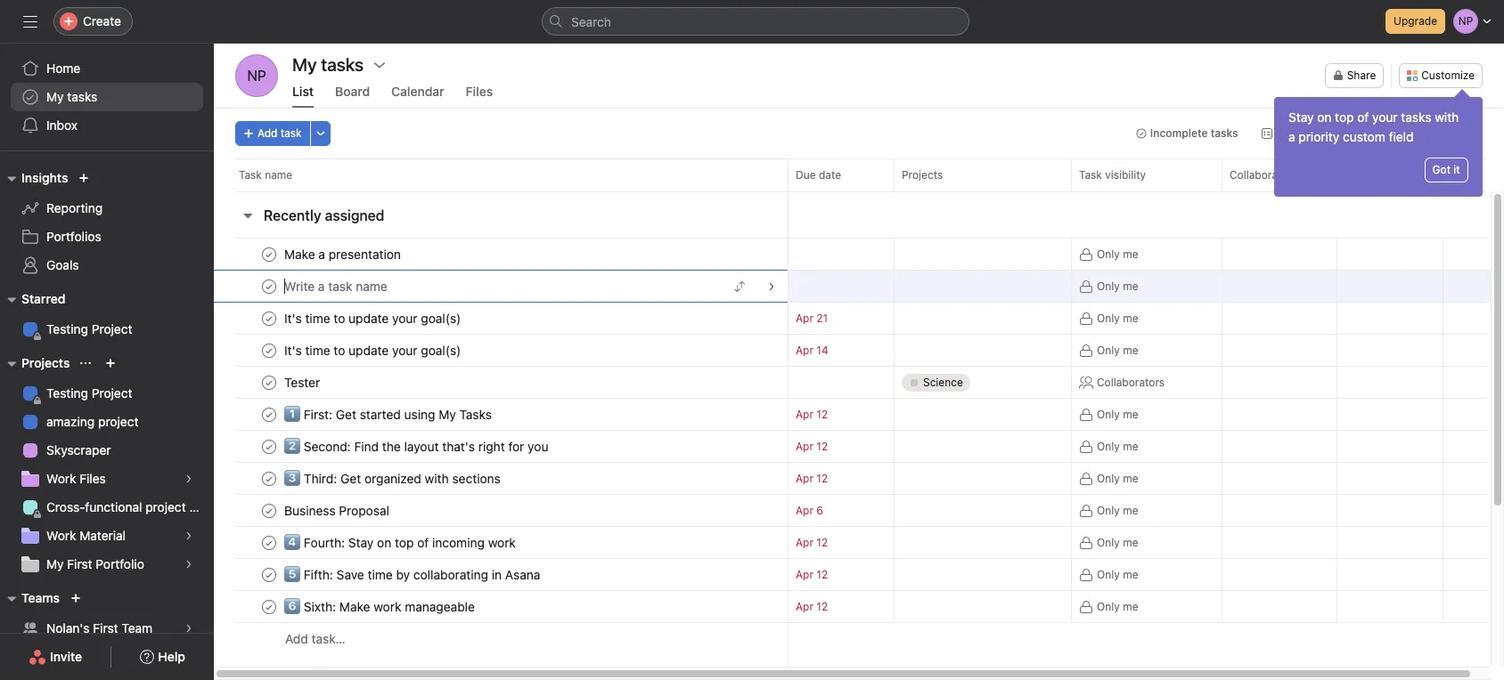 Task type: vqa. For each thing, say whether or not it's contained in the screenshot.
in to the right
no



Task type: locate. For each thing, give the bounding box(es) containing it.
got
[[1433, 163, 1451, 176]]

3 apr from the top
[[796, 408, 813, 421]]

with
[[1435, 110, 1459, 125]]

apr for 3️⃣ third: get organized with sections cell
[[796, 472, 813, 486]]

5 me from the top
[[1123, 408, 1138, 421]]

testing down starred
[[46, 322, 88, 337]]

completed image inside '1️⃣ first: get started using my tasks' cell
[[258, 404, 280, 425]]

first left the team
[[93, 621, 118, 636]]

invite button
[[17, 642, 94, 674]]

stay on top of your tasks with a priority custom field tooltip
[[1274, 92, 1483, 197]]

2 only me row from the top
[[214, 270, 1504, 303]]

of
[[1357, 110, 1369, 125]]

files inside work files link
[[80, 471, 106, 486]]

work files link
[[11, 465, 203, 494]]

2 apr 12 from the top
[[796, 440, 828, 454]]

1 vertical spatial testing
[[46, 386, 88, 401]]

projects button
[[0, 353, 70, 374]]

6 completed image from the top
[[258, 564, 280, 586]]

tasks inside incomplete tasks dropdown button
[[1211, 127, 1238, 140]]

only for linked projects for 5️⃣ fifth: save time by collaborating in asana cell
[[1097, 568, 1120, 581]]

6 me from the top
[[1123, 440, 1138, 453]]

3 only from the top
[[1097, 311, 1120, 325]]

0 vertical spatial testing project link
[[11, 315, 203, 344]]

4 me from the top
[[1123, 343, 1138, 357]]

share
[[1347, 69, 1376, 82]]

9 only me from the top
[[1097, 536, 1138, 549]]

field
[[1389, 129, 1414, 144]]

4 12 from the top
[[816, 536, 828, 550]]

3 12 from the top
[[816, 472, 828, 486]]

3 completed image from the top
[[258, 372, 280, 393]]

1 horizontal spatial add
[[285, 632, 308, 647]]

6
[[816, 504, 823, 518]]

completed image
[[258, 244, 280, 265], [258, 276, 280, 297], [258, 372, 280, 393], [258, 404, 280, 425], [258, 468, 280, 490], [258, 564, 280, 586]]

6 apr 12 from the top
[[796, 601, 828, 614]]

1 testing project from the top
[[46, 322, 132, 337]]

work for work material
[[46, 528, 76, 544]]

board link
[[335, 84, 370, 108]]

me for linked projects for make a presentation cell
[[1123, 247, 1138, 261]]

me for the linked projects for 3️⃣ third: get organized with sections cell
[[1123, 472, 1138, 485]]

10 only from the top
[[1097, 568, 1120, 581]]

incomplete tasks
[[1150, 127, 1238, 140]]

1 horizontal spatial first
[[93, 621, 118, 636]]

my tasks link
[[11, 83, 203, 111]]

completed checkbox inside the 5️⃣ fifth: save time by collaborating in asana cell
[[258, 564, 280, 586]]

your
[[1372, 110, 1398, 125]]

completed image inside business proposal cell
[[258, 500, 280, 522]]

only me for linked projects for make a presentation cell
[[1097, 247, 1138, 261]]

linked projects for make a presentation cell
[[894, 238, 1072, 271]]

Business Proposal text field
[[281, 502, 395, 520]]

task left visibility
[[1079, 168, 1102, 182]]

got it button
[[1425, 158, 1468, 183]]

new image
[[79, 173, 89, 184]]

4️⃣ fourth: stay on top of incoming work cell
[[214, 527, 789, 560]]

6 only from the top
[[1097, 440, 1120, 453]]

it's time to update your goal(s) cell up '1️⃣ first: get started using my tasks' cell
[[214, 334, 789, 367]]

4 apr 12 from the top
[[796, 536, 828, 550]]

0 horizontal spatial task
[[239, 168, 262, 182]]

1 vertical spatial add
[[285, 632, 308, 647]]

only me for the linked projects for 3️⃣ third: get organized with sections cell
[[1097, 472, 1138, 485]]

priority
[[1299, 129, 1339, 144]]

recently assigned button
[[264, 200, 384, 232]]

task inside column header
[[239, 168, 262, 182]]

2 it's time to update your goal(s) text field from the top
[[281, 342, 466, 360]]

10 only me from the top
[[1097, 568, 1138, 581]]

0 vertical spatial add
[[258, 127, 278, 140]]

4 only from the top
[[1097, 343, 1120, 357]]

me for linked projects for it's time to update your goal(s) cell
[[1123, 343, 1138, 357]]

2 completed checkbox from the top
[[258, 436, 280, 458]]

5 completed image from the top
[[258, 468, 280, 490]]

project
[[98, 414, 139, 429], [145, 500, 186, 515]]

reporting
[[46, 200, 103, 216]]

top
[[1335, 110, 1354, 125]]

8 only from the top
[[1097, 504, 1120, 517]]

files
[[466, 84, 493, 99], [80, 471, 106, 486]]

8 only me from the top
[[1097, 504, 1138, 517]]

me
[[1123, 247, 1138, 261], [1123, 279, 1138, 293], [1123, 311, 1138, 325], [1123, 343, 1138, 357], [1123, 408, 1138, 421], [1123, 440, 1138, 453], [1123, 472, 1138, 485], [1123, 504, 1138, 517], [1123, 536, 1138, 549], [1123, 568, 1138, 581], [1123, 600, 1138, 613]]

completed checkbox inside 6️⃣ sixth: make work manageable cell
[[258, 597, 280, 618]]

1 it's time to update your goal(s) cell from the top
[[214, 302, 789, 335]]

completed checkbox inside '1️⃣ first: get started using my tasks' cell
[[258, 404, 280, 425]]

14
[[816, 344, 828, 357]]

completed image inside 6️⃣ sixth: make work manageable cell
[[258, 597, 280, 618]]

completed image for "write a task name" 'text box'
[[258, 276, 280, 297]]

0 horizontal spatial first
[[67, 557, 92, 572]]

testing project link down new project or portfolio icon
[[11, 380, 203, 408]]

project
[[92, 322, 132, 337], [92, 386, 132, 401]]

1 only from the top
[[1097, 247, 1120, 261]]

4 completed checkbox from the top
[[258, 340, 280, 361]]

task for task name
[[239, 168, 262, 182]]

completed checkbox inside business proposal cell
[[258, 500, 280, 522]]

project left plan
[[145, 500, 186, 515]]

6 only me from the top
[[1097, 440, 1138, 453]]

3️⃣ Third: Get organized with sections text field
[[281, 470, 506, 488]]

5 only me from the top
[[1097, 408, 1138, 421]]

1 vertical spatial it's time to update your goal(s) text field
[[281, 342, 466, 360]]

1 project from the top
[[92, 322, 132, 337]]

1 it's time to update your goal(s) text field from the top
[[281, 310, 466, 327]]

project up amazing project link
[[92, 386, 132, 401]]

7 only from the top
[[1097, 472, 1120, 485]]

completed checkbox inside 2️⃣ second: find the layout that's right for you cell
[[258, 436, 280, 458]]

4 completed image from the top
[[258, 500, 280, 522]]

testing project link up new project or portfolio icon
[[11, 315, 203, 344]]

testing project for 1st testing project link from the bottom of the page
[[46, 386, 132, 401]]

completed image for the tester text box
[[258, 372, 280, 393]]

it's time to update your goal(s) text field for apr 21
[[281, 310, 466, 327]]

3 completed checkbox from the top
[[258, 564, 280, 586]]

2 it's time to update your goal(s) cell from the top
[[214, 334, 789, 367]]

7 apr from the top
[[796, 536, 813, 550]]

only me for linked projects for 1️⃣ first: get started using my tasks cell
[[1097, 408, 1138, 421]]

completed checkbox for it's time to update your goal(s) text box corresponding to apr 14
[[258, 340, 280, 361]]

files right calendar
[[466, 84, 493, 99]]

5️⃣ Fifth: Save time by collaborating in Asana text field
[[281, 566, 546, 584]]

2 completed image from the top
[[258, 340, 280, 361]]

1 apr from the top
[[796, 312, 813, 325]]

5 12 from the top
[[816, 568, 828, 582]]

8 completed checkbox from the top
[[258, 532, 280, 554]]

completed checkbox inside 4️⃣ fourth: stay on top of incoming work cell
[[258, 532, 280, 554]]

1 testing from the top
[[46, 322, 88, 337]]

0 vertical spatial completed checkbox
[[258, 372, 280, 393]]

nolan's first team
[[46, 621, 153, 636]]

see details, nolan's first team image
[[184, 624, 194, 634]]

me for linked projects for business proposal cell
[[1123, 504, 1138, 517]]

linked projects for it's time to update your goal(s) cell
[[894, 334, 1072, 367]]

8 me from the top
[[1123, 504, 1138, 517]]

due
[[796, 168, 816, 182]]

apr for '1️⃣ first: get started using my tasks' cell
[[796, 408, 813, 421]]

linked projects for 1️⃣ first: get started using my tasks cell
[[894, 398, 1072, 431]]

completed checkbox for "write a task name" 'text box'
[[258, 276, 280, 297]]

1 completed image from the top
[[258, 308, 280, 329]]

business proposal cell
[[214, 495, 789, 527]]

completed checkbox for the 4️⃣ fourth: stay on top of incoming work text field
[[258, 532, 280, 554]]

10 me from the top
[[1123, 568, 1138, 581]]

task left the "name"
[[239, 168, 262, 182]]

testing
[[46, 322, 88, 337], [46, 386, 88, 401]]

0 horizontal spatial projects
[[21, 356, 70, 371]]

4️⃣ Fourth: Stay on top of incoming work text field
[[281, 534, 521, 552]]

1 vertical spatial first
[[93, 621, 118, 636]]

3 only me from the top
[[1097, 311, 1138, 325]]

8 apr from the top
[[796, 568, 813, 582]]

2 vertical spatial completed checkbox
[[258, 564, 280, 586]]

it's time to update your goal(s) text field up 1️⃣ first: get started using my tasks text box
[[281, 342, 466, 360]]

3 completed checkbox from the top
[[258, 308, 280, 329]]

tasks inside stay on top of your tasks with a priority custom field
[[1401, 110, 1431, 125]]

my for my tasks
[[46, 89, 64, 104]]

completed checkbox inside "make a presentation" cell
[[258, 244, 280, 265]]

0 vertical spatial testing project
[[46, 322, 132, 337]]

testing project up amazing project at the bottom left
[[46, 386, 132, 401]]

2 only me from the top
[[1097, 279, 1138, 293]]

3️⃣ third: get organized with sections cell
[[214, 462, 789, 495]]

1 vertical spatial my
[[46, 557, 64, 572]]

21
[[816, 312, 828, 325]]

0 horizontal spatial collaborators
[[1097, 376, 1165, 389]]

my up teams
[[46, 557, 64, 572]]

Completed checkbox
[[258, 372, 280, 393], [258, 436, 280, 458], [258, 564, 280, 586]]

browse teams image
[[70, 593, 81, 604]]

5 only from the top
[[1097, 408, 1120, 421]]

2 task from the left
[[1079, 168, 1102, 182]]

2 testing project from the top
[[46, 386, 132, 401]]

completed image for business proposal text box
[[258, 500, 280, 522]]

completed checkbox for 1️⃣ first: get started using my tasks text box
[[258, 404, 280, 425]]

3 completed image from the top
[[258, 436, 280, 458]]

project up skyscraper link at the bottom left of the page
[[98, 414, 139, 429]]

completed checkbox for it's time to update your goal(s) text box associated with apr 21
[[258, 308, 280, 329]]

only for the linked projects for 3️⃣ third: get organized with sections cell
[[1097, 472, 1120, 485]]

1 task from the left
[[239, 168, 262, 182]]

0 vertical spatial my
[[46, 89, 64, 104]]

12
[[816, 408, 828, 421], [816, 440, 828, 454], [816, 472, 828, 486], [816, 536, 828, 550], [816, 568, 828, 582], [816, 601, 828, 614]]

first inside projects element
[[67, 557, 92, 572]]

my
[[46, 89, 64, 104], [46, 557, 64, 572]]

1 horizontal spatial collaborators
[[1230, 168, 1297, 182]]

7 only me from the top
[[1097, 472, 1138, 485]]

1 apr 12 from the top
[[796, 408, 828, 421]]

completed image inside the 5️⃣ fifth: save time by collaborating in asana cell
[[258, 564, 280, 586]]

1 horizontal spatial project
[[145, 500, 186, 515]]

tasks up field
[[1401, 110, 1431, 125]]

12 for 2️⃣ second: find the layout that's right for you cell
[[816, 440, 828, 454]]

completed image for the 2️⃣ second: find the layout that's right for you text box
[[258, 436, 280, 458]]

completed checkbox for 6️⃣ sixth: make work manageable text box
[[258, 597, 280, 618]]

apr 12 for 4️⃣ fourth: stay on top of incoming work cell on the bottom of page
[[796, 536, 828, 550]]

add left task
[[258, 127, 278, 140]]

it's time to update your goal(s) cell
[[214, 302, 789, 335], [214, 334, 789, 367]]

2 completed image from the top
[[258, 276, 280, 297]]

completed checkbox for the 2️⃣ second: find the layout that's right for you text box
[[258, 436, 280, 458]]

1 12 from the top
[[816, 408, 828, 421]]

5 apr from the top
[[796, 472, 813, 486]]

completed image inside 3️⃣ third: get organized with sections cell
[[258, 468, 280, 490]]

add for add task…
[[285, 632, 308, 647]]

me for linked projects for 1️⃣ first: get started using my tasks cell
[[1123, 408, 1138, 421]]

list link
[[292, 84, 314, 108]]

task…
[[311, 632, 346, 647]]

show options, current sort, top image
[[81, 358, 91, 369]]

upgrade
[[1394, 14, 1437, 28]]

2 my from the top
[[46, 557, 64, 572]]

1 my from the top
[[46, 89, 64, 104]]

6 12 from the top
[[816, 601, 828, 614]]

9 apr from the top
[[796, 601, 813, 614]]

apr 12
[[796, 408, 828, 421], [796, 440, 828, 454], [796, 472, 828, 486], [796, 536, 828, 550], [796, 568, 828, 582], [796, 601, 828, 614]]

1 completed checkbox from the top
[[258, 244, 280, 265]]

1 vertical spatial completed checkbox
[[258, 436, 280, 458]]

1 horizontal spatial files
[[466, 84, 493, 99]]

9 completed checkbox from the top
[[258, 597, 280, 618]]

1 vertical spatial testing project
[[46, 386, 132, 401]]

11 only from the top
[[1097, 600, 1120, 613]]

due date
[[796, 168, 841, 182]]

0 vertical spatial it's time to update your goal(s) text field
[[281, 310, 466, 327]]

completed checkbox inside 3️⃣ third: get organized with sections cell
[[258, 468, 280, 490]]

0 horizontal spatial files
[[80, 471, 106, 486]]

completed image
[[258, 308, 280, 329], [258, 340, 280, 361], [258, 436, 280, 458], [258, 500, 280, 522], [258, 532, 280, 554], [258, 597, 280, 618]]

add inside row
[[285, 632, 308, 647]]

9 only from the top
[[1097, 536, 1120, 549]]

tasks right the incomplete at the right of page
[[1211, 127, 1238, 140]]

4 apr from the top
[[796, 440, 813, 454]]

1 vertical spatial files
[[80, 471, 106, 486]]

6 completed checkbox from the top
[[258, 468, 280, 490]]

only for linked projects for 4️⃣ fourth: stay on top of incoming work "cell"
[[1097, 536, 1120, 549]]

2 vertical spatial tasks
[[1211, 127, 1238, 140]]

work
[[46, 471, 76, 486], [46, 528, 76, 544]]

2 testing from the top
[[46, 386, 88, 401]]

0 horizontal spatial add
[[258, 127, 278, 140]]

linked projects for 3️⃣ third: get organized with sections cell
[[894, 462, 1072, 495]]

1 vertical spatial work
[[46, 528, 76, 544]]

testing inside starred 'element'
[[46, 322, 88, 337]]

3 apr 12 from the top
[[796, 472, 828, 486]]

apr 12 for the 5️⃣ fifth: save time by collaborating in asana cell
[[796, 568, 828, 582]]

0 vertical spatial work
[[46, 471, 76, 486]]

apr for 2️⃣ second: find the layout that's right for you cell
[[796, 440, 813, 454]]

projects element
[[0, 347, 214, 583]]

my tasks
[[46, 89, 97, 104]]

row
[[214, 159, 1504, 192], [235, 191, 1486, 192], [214, 302, 1504, 335], [214, 334, 1504, 367], [214, 398, 1504, 431], [214, 430, 1504, 463], [214, 462, 1504, 495], [214, 495, 1504, 527], [214, 527, 1504, 560], [214, 559, 1504, 592], [214, 591, 1504, 624]]

linked projects for business proposal cell
[[894, 495, 1072, 527]]

1 horizontal spatial tasks
[[1211, 127, 1238, 140]]

list
[[292, 84, 314, 99]]

1 only me from the top
[[1097, 247, 1138, 261]]

my first portfolio link
[[11, 551, 203, 579]]

apr 12 for 6️⃣ sixth: make work manageable cell
[[796, 601, 828, 614]]

2️⃣ Second: Find the layout that's right for you text field
[[281, 438, 554, 456]]

apr for the 5️⃣ fifth: save time by collaborating in asana cell
[[796, 568, 813, 582]]

5 completed checkbox from the top
[[258, 404, 280, 425]]

0 vertical spatial testing
[[46, 322, 88, 337]]

1 completed image from the top
[[258, 244, 280, 265]]

it's time to update your goal(s) text field down "write a task name" 'text box'
[[281, 310, 466, 327]]

2 12 from the top
[[816, 440, 828, 454]]

0 vertical spatial tasks
[[67, 89, 97, 104]]

move tasks between sections image
[[734, 281, 745, 292]]

1 vertical spatial testing project link
[[11, 380, 203, 408]]

hide sidebar image
[[23, 14, 37, 29]]

show options image
[[373, 58, 387, 72]]

testing for testing project link in starred 'element'
[[46, 322, 88, 337]]

first down the work material
[[67, 557, 92, 572]]

nolan's first team link
[[11, 615, 203, 643]]

1 vertical spatial project
[[92, 386, 132, 401]]

only for linked projects for it's time to update your goal(s) cell
[[1097, 343, 1120, 357]]

9 me from the top
[[1123, 536, 1138, 549]]

0 vertical spatial project
[[92, 322, 132, 337]]

6 apr from the top
[[796, 504, 813, 518]]

2 work from the top
[[46, 528, 76, 544]]

files down skyscraper link at the bottom left of the page
[[80, 471, 106, 486]]

0 vertical spatial first
[[67, 557, 92, 572]]

completed checkbox inside tester "cell"
[[258, 372, 280, 393]]

skyscraper
[[46, 443, 111, 458]]

1 vertical spatial collaborators
[[1097, 376, 1165, 389]]

7 completed checkbox from the top
[[258, 500, 280, 522]]

completed image inside "make a presentation" cell
[[258, 244, 280, 265]]

team
[[121, 621, 153, 636]]

task visibility
[[1079, 168, 1146, 182]]

linked projects for 2️⃣ second: find the layout that's right for you cell
[[894, 430, 1072, 463]]

add task
[[258, 127, 302, 140]]

apr
[[796, 312, 813, 325], [796, 344, 813, 357], [796, 408, 813, 421], [796, 440, 813, 454], [796, 472, 813, 486], [796, 504, 813, 518], [796, 536, 813, 550], [796, 568, 813, 582], [796, 601, 813, 614]]

testing inside projects element
[[46, 386, 88, 401]]

completed image inside 4️⃣ fourth: stay on top of incoming work cell
[[258, 532, 280, 554]]

new project or portfolio image
[[106, 358, 116, 369]]

1 horizontal spatial projects
[[902, 168, 943, 182]]

work up the cross-
[[46, 471, 76, 486]]

work down the cross-
[[46, 528, 76, 544]]

0 vertical spatial projects
[[902, 168, 943, 182]]

1 work from the top
[[46, 471, 76, 486]]

1 vertical spatial project
[[145, 500, 186, 515]]

it's time to update your goal(s) cell up tester "cell"
[[214, 302, 789, 335]]

testing project link inside starred 'element'
[[11, 315, 203, 344]]

my inside global element
[[46, 89, 64, 104]]

7 me from the top
[[1123, 472, 1138, 485]]

1 vertical spatial projects
[[21, 356, 70, 371]]

np
[[247, 68, 266, 84]]

global element
[[0, 44, 214, 151]]

my up inbox
[[46, 89, 64, 104]]

add task button
[[235, 121, 310, 146]]

only me for linked projects for 4️⃣ fourth: stay on top of incoming work "cell"
[[1097, 536, 1138, 549]]

first inside teams "element"
[[93, 621, 118, 636]]

testing up the amazing
[[46, 386, 88, 401]]

1 completed checkbox from the top
[[258, 372, 280, 393]]

0 horizontal spatial tasks
[[67, 89, 97, 104]]

2️⃣ second: find the layout that's right for you cell
[[214, 430, 789, 463]]

project up new project or portfolio icon
[[92, 322, 132, 337]]

only me for linked projects for 5️⃣ fifth: save time by collaborating in asana cell
[[1097, 568, 1138, 581]]

insights
[[21, 170, 68, 185]]

collaborators inside row
[[1230, 168, 1297, 182]]

4 only me from the top
[[1097, 343, 1138, 357]]

tasks for my tasks
[[67, 89, 97, 104]]

Completed checkbox
[[258, 244, 280, 265], [258, 276, 280, 297], [258, 308, 280, 329], [258, 340, 280, 361], [258, 404, 280, 425], [258, 468, 280, 490], [258, 500, 280, 522], [258, 532, 280, 554], [258, 597, 280, 618]]

4 completed image from the top
[[258, 404, 280, 425]]

apr 14
[[796, 344, 828, 357]]

2 horizontal spatial tasks
[[1401, 110, 1431, 125]]

1 vertical spatial tasks
[[1401, 110, 1431, 125]]

projects
[[902, 168, 943, 182], [21, 356, 70, 371]]

6️⃣ Sixth: Make work manageable text field
[[281, 598, 480, 616]]

cell
[[214, 270, 789, 303]]

project inside starred 'element'
[[92, 322, 132, 337]]

add left task…
[[285, 632, 308, 647]]

1 testing project link from the top
[[11, 315, 203, 344]]

insights button
[[0, 168, 68, 189]]

11 me from the top
[[1123, 600, 1138, 613]]

only me row
[[214, 238, 1504, 271], [214, 270, 1504, 303]]

only for linked projects for 2️⃣ second: find the layout that's right for you cell
[[1097, 440, 1120, 453]]

testing project
[[46, 322, 132, 337], [46, 386, 132, 401]]

0 horizontal spatial project
[[98, 414, 139, 429]]

It's time to update your goal(s) text field
[[281, 310, 466, 327], [281, 342, 466, 360]]

task name
[[239, 168, 292, 182]]

customize button
[[1399, 63, 1483, 88]]

home
[[46, 61, 80, 76]]

2 project from the top
[[92, 386, 132, 401]]

only me for linked projects for it's time to update your goal(s) cell
[[1097, 343, 1138, 357]]

5 completed image from the top
[[258, 532, 280, 554]]

5 apr 12 from the top
[[796, 568, 828, 582]]

apr 21
[[796, 312, 828, 325]]

my tasks
[[292, 54, 364, 75]]

6 completed image from the top
[[258, 597, 280, 618]]

stay on top of your tasks with a priority custom field
[[1288, 110, 1459, 144]]

0 vertical spatial collaborators
[[1230, 168, 1297, 182]]

linked projects for 6️⃣ sixth: make work manageable cell
[[894, 591, 1072, 624]]

completed image inside tester "cell"
[[258, 372, 280, 393]]

task for task visibility
[[1079, 168, 1102, 182]]

cross-
[[46, 500, 85, 515]]

testing project inside starred 'element'
[[46, 322, 132, 337]]

tasks for incomplete tasks
[[1211, 127, 1238, 140]]

11 only me from the top
[[1097, 600, 1138, 613]]

files link
[[466, 84, 493, 108]]

0 vertical spatial project
[[98, 414, 139, 429]]

tasks down home
[[67, 89, 97, 104]]

my inside projects element
[[46, 557, 64, 572]]

completed image inside 2️⃣ second: find the layout that's right for you cell
[[258, 436, 280, 458]]

1 horizontal spatial task
[[1079, 168, 1102, 182]]

testing project up show options, current sort, top image
[[46, 322, 132, 337]]

projects inside dropdown button
[[21, 356, 70, 371]]

add
[[258, 127, 278, 140], [285, 632, 308, 647]]

2 completed checkbox from the top
[[258, 276, 280, 297]]

1 me from the top
[[1123, 247, 1138, 261]]

add for add task
[[258, 127, 278, 140]]

tasks inside "my tasks" link
[[67, 89, 97, 104]]

first for nolan's
[[93, 621, 118, 636]]

testing project inside projects element
[[46, 386, 132, 401]]



Task type: describe. For each thing, give the bounding box(es) containing it.
assigned
[[325, 208, 384, 224]]

only me for linked projects for business proposal cell
[[1097, 504, 1138, 517]]

incomplete tasks button
[[1128, 121, 1246, 146]]

me for linked projects for 4️⃣ fourth: stay on top of incoming work "cell"
[[1123, 536, 1138, 549]]

calendar
[[391, 84, 444, 99]]

add task… row
[[214, 623, 1504, 656]]

a
[[1288, 129, 1295, 144]]

only for "linked projects for 6️⃣ sixth: make work manageable" cell
[[1097, 600, 1120, 613]]

apr 6
[[796, 504, 823, 518]]

collaborators inside collaborators 'row'
[[1097, 376, 1165, 389]]

goals
[[46, 258, 79, 273]]

task
[[281, 127, 302, 140]]

project for 1st testing project link from the bottom of the page
[[92, 386, 132, 401]]

teams
[[21, 591, 60, 606]]

cross-functional project plan
[[46, 500, 214, 515]]

completed image for 1️⃣ first: get started using my tasks text box
[[258, 404, 280, 425]]

completed image for make a presentation text box
[[258, 244, 280, 265]]

completed checkbox for make a presentation text box
[[258, 244, 280, 265]]

2 apr from the top
[[796, 344, 813, 357]]

amazing project
[[46, 414, 139, 429]]

starred element
[[0, 283, 214, 347]]

visibility
[[1105, 168, 1146, 182]]

date
[[819, 168, 841, 182]]

it's time to update your goal(s) cell for apr 21
[[214, 302, 789, 335]]

make a presentation cell
[[214, 238, 789, 271]]

insights element
[[0, 162, 214, 283]]

completed image for '5️⃣ fifth: save time by collaborating in asana' text field
[[258, 564, 280, 586]]

see details, work material image
[[184, 531, 194, 542]]

np button
[[235, 54, 278, 97]]

details image
[[766, 281, 777, 292]]

apr for 6️⃣ sixth: make work manageable cell
[[796, 601, 813, 614]]

add task…
[[285, 632, 346, 647]]

portfolio
[[96, 557, 144, 572]]

0 vertical spatial files
[[466, 84, 493, 99]]

1️⃣ First: Get started using My Tasks text field
[[281, 406, 497, 424]]

me for linked projects for 5️⃣ fifth: save time by collaborating in asana cell
[[1123, 568, 1138, 581]]

starred
[[21, 291, 65, 307]]

Search tasks, projects, and more text field
[[542, 7, 969, 36]]

create
[[83, 13, 121, 29]]

teams element
[[0, 583, 214, 681]]

Tester text field
[[281, 374, 325, 392]]

reporting link
[[11, 194, 203, 223]]

testing project for testing project link in starred 'element'
[[46, 322, 132, 337]]

header recently assigned tree grid
[[214, 238, 1504, 656]]

Make a presentation text field
[[281, 245, 406, 263]]

completed image for the 4️⃣ fourth: stay on top of incoming work text field
[[258, 532, 280, 554]]

amazing
[[46, 414, 95, 429]]

it's time to update your goal(s) text field for apr 14
[[281, 342, 466, 360]]

tester cell
[[214, 366, 789, 399]]

teams button
[[0, 588, 60, 609]]

only for linked projects for business proposal cell
[[1097, 504, 1120, 517]]

my for my first portfolio
[[46, 557, 64, 572]]

completed checkbox for '5️⃣ fifth: save time by collaborating in asana' text field
[[258, 564, 280, 586]]

1️⃣ first: get started using my tasks cell
[[214, 398, 789, 431]]

it's time to update your goal(s) cell for apr 14
[[214, 334, 789, 367]]

testing for 1st testing project link from the bottom of the page
[[46, 386, 88, 401]]

custom
[[1343, 129, 1385, 144]]

inbox link
[[11, 111, 203, 140]]

cross-functional project plan link
[[11, 494, 214, 522]]

me for "linked projects for 6️⃣ sixth: make work manageable" cell
[[1123, 600, 1138, 613]]

row containing task name
[[214, 159, 1504, 192]]

work files
[[46, 471, 106, 486]]

material
[[80, 528, 126, 544]]

2 me from the top
[[1123, 279, 1138, 293]]

create button
[[53, 7, 133, 36]]

completed checkbox for the tester text box
[[258, 372, 280, 393]]

share button
[[1325, 63, 1384, 88]]

portfolios
[[46, 229, 101, 244]]

project inside "cross-functional project plan" "link"
[[145, 500, 186, 515]]

first for my
[[67, 557, 92, 572]]

add task… button
[[285, 630, 346, 650]]

only me for "linked projects for 6️⃣ sixth: make work manageable" cell
[[1097, 600, 1138, 613]]

skyscraper link
[[11, 437, 203, 465]]

work material
[[46, 528, 126, 544]]

home link
[[11, 54, 203, 83]]

only for linked projects for make a presentation cell
[[1097, 247, 1120, 261]]

3 me from the top
[[1123, 311, 1138, 325]]

apr 12 for 3️⃣ third: get organized with sections cell
[[796, 472, 828, 486]]

Write a task name text field
[[281, 278, 393, 295]]

goals link
[[11, 251, 203, 280]]

help
[[158, 650, 185, 665]]

me for linked projects for 2️⃣ second: find the layout that's right for you cell
[[1123, 440, 1138, 453]]

task name column header
[[235, 159, 793, 192]]

recently
[[264, 208, 321, 224]]

completed image for '3️⃣ third: get organized with sections' text box at the left of the page
[[258, 468, 280, 490]]

got it
[[1433, 163, 1460, 176]]

apr for 4️⃣ fourth: stay on top of incoming work cell on the bottom of page
[[796, 536, 813, 550]]

completed image for it's time to update your goal(s) text box associated with apr 21
[[258, 308, 280, 329]]

only me for linked projects for 2️⃣ second: find the layout that's right for you cell
[[1097, 440, 1138, 453]]

linked projects for 5️⃣ fifth: save time by collaborating in asana cell
[[894, 559, 1072, 592]]

it
[[1454, 163, 1460, 176]]

my first portfolio
[[46, 557, 144, 572]]

collaborators row
[[214, 366, 1504, 399]]

1 only me row from the top
[[214, 238, 1504, 271]]

recently assigned
[[264, 208, 384, 224]]

2 testing project link from the top
[[11, 380, 203, 408]]

name
[[265, 168, 292, 182]]

see details, my first portfolio image
[[184, 560, 194, 570]]

6️⃣ sixth: make work manageable cell
[[214, 591, 789, 624]]

2 only from the top
[[1097, 279, 1120, 293]]

apr 12 for '1️⃣ first: get started using my tasks' cell
[[796, 408, 828, 421]]

nolan's
[[46, 621, 90, 636]]

on
[[1317, 110, 1332, 125]]

completed checkbox for business proposal text box
[[258, 500, 280, 522]]

inbox
[[46, 118, 78, 133]]

project for testing project link in starred 'element'
[[92, 322, 132, 337]]

work for work files
[[46, 471, 76, 486]]

linked projects for 4️⃣ fourth: stay on top of incoming work cell
[[894, 527, 1072, 560]]

see details, work files image
[[184, 474, 194, 485]]

collapse task list for this section image
[[241, 208, 255, 223]]

12 for 6️⃣ sixth: make work manageable cell
[[816, 601, 828, 614]]

only for linked projects for 1️⃣ first: get started using my tasks cell
[[1097, 408, 1120, 421]]

calendar link
[[391, 84, 444, 108]]

work material link
[[11, 522, 203, 551]]

more actions image
[[315, 128, 326, 139]]

completed image for 6️⃣ sixth: make work manageable text box
[[258, 597, 280, 618]]

12 for the 5️⃣ fifth: save time by collaborating in asana cell
[[816, 568, 828, 582]]

starred button
[[0, 289, 65, 310]]

12 for '1️⃣ first: get started using my tasks' cell
[[816, 408, 828, 421]]

stay
[[1288, 110, 1314, 125]]

upgrade button
[[1386, 9, 1445, 34]]

plan
[[189, 500, 214, 515]]

board
[[335, 84, 370, 99]]

apr 12 for 2️⃣ second: find the layout that's right for you cell
[[796, 440, 828, 454]]

project inside amazing project link
[[98, 414, 139, 429]]

functional
[[85, 500, 142, 515]]

customize
[[1421, 69, 1475, 82]]

portfolios link
[[11, 223, 203, 251]]

12 for 3️⃣ third: get organized with sections cell
[[816, 472, 828, 486]]

amazing project link
[[11, 408, 203, 437]]

12 for 4️⃣ fourth: stay on top of incoming work cell on the bottom of page
[[816, 536, 828, 550]]

help button
[[129, 642, 197, 674]]

invite
[[50, 650, 82, 665]]

apr for business proposal cell
[[796, 504, 813, 518]]

5️⃣ fifth: save time by collaborating in asana cell
[[214, 559, 789, 592]]

completed image for it's time to update your goal(s) text box corresponding to apr 14
[[258, 340, 280, 361]]

incomplete
[[1150, 127, 1208, 140]]

completed checkbox for '3️⃣ third: get organized with sections' text box at the left of the page
[[258, 468, 280, 490]]



